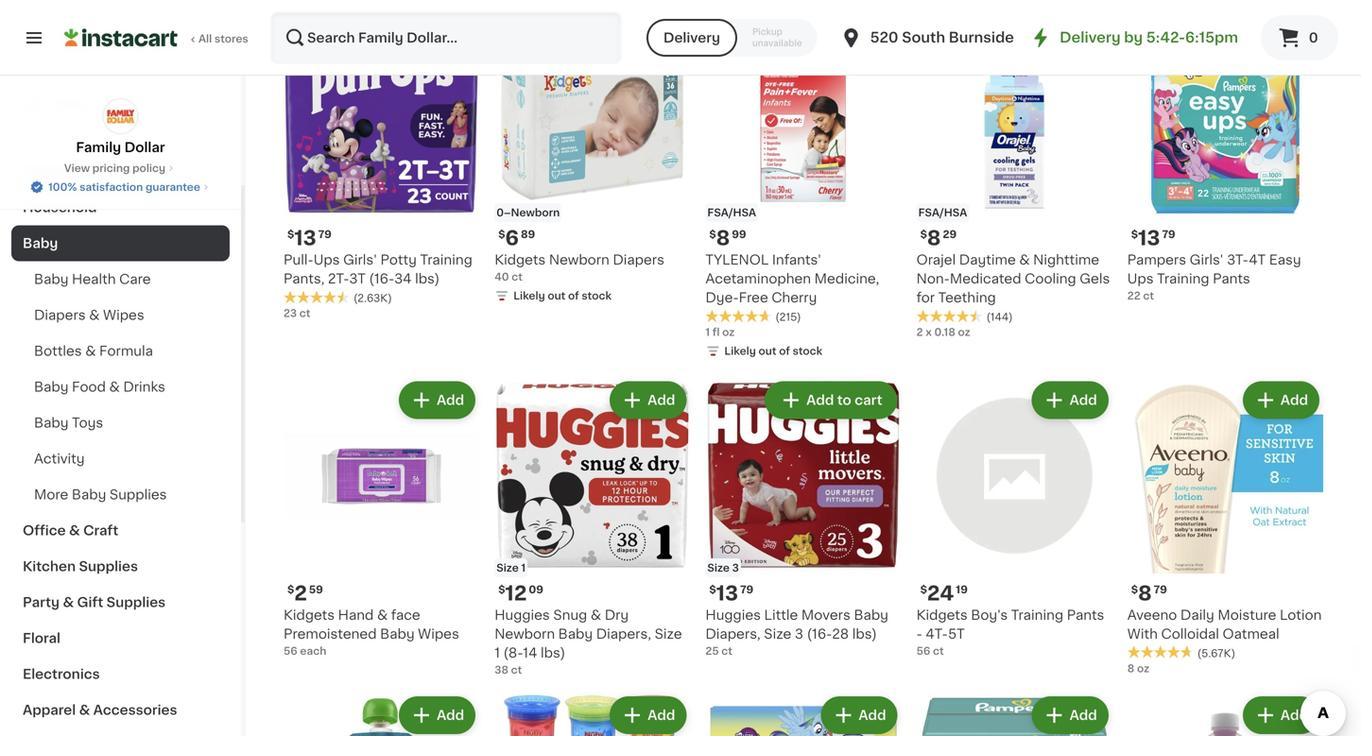Task type: locate. For each thing, give the bounding box(es) containing it.
for
[[917, 291, 935, 305]]

huggies for 13
[[706, 609, 761, 622]]

1 vertical spatial training
[[1157, 272, 1210, 286]]

oz down with
[[1137, 664, 1150, 674]]

8 for tylenol
[[716, 228, 730, 248]]

girls' up 3t at the top left of the page
[[343, 254, 377, 267]]

2 x 0.18 oz
[[917, 327, 971, 338]]

$ for kidgets boy's training pants - 4t-5t
[[920, 585, 927, 595]]

0 horizontal spatial 3
[[732, 563, 739, 573]]

face
[[391, 609, 420, 622]]

baby down household
[[23, 237, 58, 250]]

baby inside kidgets hand & face premoistened baby wipes 56 each
[[380, 628, 415, 641]]

to
[[837, 394, 852, 407]]

food
[[72, 380, 106, 394]]

1 horizontal spatial (16-
[[807, 628, 832, 641]]

13 up pampers
[[1138, 229, 1160, 248]]

& right food
[[109, 380, 120, 394]]

lbs) right the 28
[[852, 628, 877, 641]]

$ 13 79 up pampers
[[1131, 229, 1176, 248]]

0 horizontal spatial lbs)
[[415, 272, 440, 286]]

0 vertical spatial 1
[[706, 327, 710, 338]]

of down (215)
[[779, 346, 790, 357]]

8 left 29
[[927, 229, 941, 248]]

& left craft
[[69, 524, 80, 537]]

office
[[23, 524, 66, 537]]

1 horizontal spatial ups
[[1128, 272, 1154, 286]]

56 for 2
[[284, 646, 298, 656]]

ups up 22
[[1128, 272, 1154, 286]]

product group
[[284, 23, 479, 321], [495, 23, 690, 307], [706, 23, 901, 363], [917, 23, 1112, 340], [1128, 23, 1323, 304], [284, 378, 479, 659], [495, 378, 690, 678], [706, 378, 901, 659], [917, 378, 1112, 659], [1128, 378, 1323, 676], [284, 693, 479, 736], [495, 693, 690, 736], [706, 693, 901, 736], [917, 693, 1112, 736], [1128, 693, 1323, 736]]

$ left 89
[[498, 229, 505, 240]]

family
[[76, 141, 121, 154]]

health
[[72, 273, 116, 286]]

$ inside $ 8 99
[[709, 229, 716, 240]]

lbs) inside huggies snug & dry newborn baby diapers, size 1 (8-14 lbs) 38 ct
[[541, 647, 565, 660]]

household
[[23, 201, 97, 214]]

size
[[707, 563, 730, 573], [496, 563, 519, 573], [764, 628, 792, 641], [655, 628, 682, 641]]

2 vertical spatial lbs)
[[541, 647, 565, 660]]

likely down "kidgets newborn diapers 40 ct"
[[513, 291, 545, 301]]

family dollar
[[76, 141, 165, 154]]

request button for 8
[[812, 28, 896, 62]]

baby link
[[11, 225, 230, 261]]

baby left the toys
[[34, 416, 69, 430]]

easy
[[1269, 254, 1301, 267]]

1 left (8- at the bottom of page
[[495, 647, 500, 660]]

& right apparel at the bottom left of page
[[79, 704, 90, 717]]

1 horizontal spatial lbs)
[[541, 647, 565, 660]]

diapers
[[613, 254, 665, 267], [34, 309, 86, 322]]

lbs) right the 14
[[541, 647, 565, 660]]

1 horizontal spatial girls'
[[1190, 254, 1224, 267]]

lbs) right 34
[[415, 272, 440, 286]]

1 request from the left
[[614, 39, 672, 52]]

1 vertical spatial pants
[[1067, 609, 1104, 622]]

activity link
[[11, 441, 230, 477]]

0 horizontal spatial of
[[568, 291, 579, 301]]

tylenol
[[706, 254, 769, 267]]

0 horizontal spatial out
[[548, 291, 566, 301]]

1 vertical spatial 1
[[521, 563, 526, 573]]

56 down -
[[917, 646, 931, 656]]

34
[[394, 272, 412, 286]]

13 down size 3
[[716, 584, 738, 603]]

13 for pampers girls' 3t-4t easy ups training pants
[[1138, 229, 1160, 248]]

2
[[917, 327, 923, 338], [294, 584, 307, 603]]

wipes down 'face'
[[418, 628, 459, 641]]

2 huggies from the left
[[495, 609, 550, 622]]

likely out of stock down (215)
[[724, 346, 823, 357]]

pants left aveeno
[[1067, 609, 1104, 622]]

kidgets for 2
[[284, 609, 335, 622]]

3 down the little
[[795, 628, 804, 641]]

girls' inside pull-ups girls' potty training pants, 2t-3t (16-34 lbs)
[[343, 254, 377, 267]]

household link
[[11, 190, 230, 225]]

1 horizontal spatial diapers,
[[706, 628, 761, 641]]

ct right 22
[[1143, 291, 1154, 301]]

1 horizontal spatial of
[[779, 346, 790, 357]]

add button
[[401, 28, 474, 62], [1034, 28, 1107, 62], [1245, 28, 1318, 62], [401, 384, 474, 418], [612, 384, 685, 418], [1034, 384, 1107, 418], [1245, 384, 1318, 418], [401, 699, 474, 733], [612, 699, 685, 733], [823, 699, 896, 733], [1034, 699, 1107, 733], [1245, 699, 1318, 733]]

fsa/hsa up 99
[[707, 208, 756, 218]]

2 horizontal spatial 13
[[1138, 229, 1160, 248]]

23
[[284, 308, 297, 319]]

kidgets inside "kidgets newborn diapers 40 ct"
[[495, 254, 546, 267]]

wipes
[[103, 309, 144, 322], [418, 628, 459, 641]]

cherry
[[772, 291, 817, 305]]

1 horizontal spatial request
[[825, 39, 883, 52]]

0 horizontal spatial likely out of stock
[[513, 291, 612, 301]]

★★★★★
[[284, 291, 350, 304], [284, 291, 350, 304], [706, 310, 772, 323], [706, 310, 772, 323], [917, 310, 983, 323], [917, 310, 983, 323], [1128, 646, 1194, 659], [1128, 646, 1194, 659]]

$ for pampers girls' 3t-4t easy ups training pants
[[1131, 229, 1138, 240]]

0 horizontal spatial stock
[[582, 291, 612, 301]]

$ inside $ 2 59
[[287, 585, 294, 595]]

add to cart button
[[767, 384, 896, 418]]

huggies inside huggies snug & dry newborn baby diapers, size 1 (8-14 lbs) 38 ct
[[495, 609, 550, 622]]

1 horizontal spatial out
[[759, 346, 777, 357]]

1 vertical spatial 2
[[294, 584, 307, 603]]

0 horizontal spatial huggies
[[495, 609, 550, 622]]

pants
[[1213, 272, 1250, 286], [1067, 609, 1104, 622]]

1 horizontal spatial likely
[[724, 346, 756, 357]]

79 for pull-ups girls' potty training pants, 2t-3t (16-34 lbs)
[[318, 229, 332, 240]]

request inside product group
[[614, 39, 672, 52]]

add inside button
[[806, 394, 834, 407]]

$ left 19
[[920, 585, 927, 595]]

1 diapers, from the left
[[706, 628, 761, 641]]

0 vertical spatial ups
[[314, 254, 340, 267]]

out
[[548, 291, 566, 301], [759, 346, 777, 357]]

little
[[764, 609, 798, 622]]

size 3
[[707, 563, 739, 573]]

2 left 59
[[294, 584, 307, 603]]

premoistened
[[284, 628, 377, 641]]

13 for huggies little movers baby diapers, size 3 (16-28 lbs)
[[716, 584, 738, 603]]

$ up aveeno
[[1131, 585, 1138, 595]]

0 vertical spatial stock
[[582, 291, 612, 301]]

0 vertical spatial pants
[[1213, 272, 1250, 286]]

pampers
[[1128, 254, 1186, 267]]

girls'
[[343, 254, 377, 267], [1190, 254, 1224, 267]]

kidgets down $ 2 59
[[284, 609, 335, 622]]

ct right 25
[[722, 646, 733, 656]]

1 horizontal spatial fsa/hsa
[[918, 208, 967, 218]]

ct right 38
[[511, 665, 522, 675]]

0 vertical spatial diapers
[[613, 254, 665, 267]]

out down (215)
[[759, 346, 777, 357]]

0 button
[[1261, 15, 1339, 60]]

accessories
[[93, 704, 177, 717]]

huggies inside huggies little movers baby diapers, size 3 (16-28 lbs) 25 ct
[[706, 609, 761, 622]]

1 horizontal spatial delivery
[[1060, 31, 1121, 44]]

stock down "kidgets newborn diapers 40 ct"
[[582, 291, 612, 301]]

13
[[294, 228, 316, 248], [1138, 229, 1160, 248], [716, 584, 738, 603]]

diapers,
[[706, 628, 761, 641], [596, 628, 651, 641]]

2 left x on the top right
[[917, 327, 923, 338]]

$ left 59
[[287, 585, 294, 595]]

0 vertical spatial wipes
[[103, 309, 144, 322]]

(16- down 'movers'
[[807, 628, 832, 641]]

lbs) inside huggies little movers baby diapers, size 3 (16-28 lbs) 25 ct
[[852, 628, 877, 641]]

1 fsa/hsa from the left
[[707, 208, 756, 218]]

$ inside $ 8 29
[[920, 229, 927, 240]]

79 for huggies little movers baby diapers, size 3 (16-28 lbs)
[[740, 585, 754, 595]]

girls' inside pampers girls' 3t-4t easy ups training pants 22 ct
[[1190, 254, 1224, 267]]

0 vertical spatial lbs)
[[415, 272, 440, 286]]

100% satisfaction guarantee
[[48, 182, 200, 192]]

1 horizontal spatial 3
[[795, 628, 804, 641]]

19
[[956, 585, 968, 595]]

& down "health"
[[89, 309, 100, 322]]

23 ct
[[284, 308, 310, 319]]

likely
[[513, 291, 545, 301], [724, 346, 756, 357]]

ct down the 4t-
[[933, 646, 944, 656]]

520
[[870, 31, 899, 44]]

baby right 'movers'
[[854, 609, 889, 622]]

$ for huggies little movers baby diapers, size 3 (16-28 lbs)
[[709, 585, 716, 595]]

1 vertical spatial 3
[[795, 628, 804, 641]]

1 vertical spatial wipes
[[418, 628, 459, 641]]

& right bottles
[[85, 345, 96, 358]]

2 horizontal spatial oz
[[1137, 664, 1150, 674]]

(16- inside huggies little movers baby diapers, size 3 (16-28 lbs) 25 ct
[[807, 628, 832, 641]]

training down pampers
[[1157, 272, 1210, 286]]

56 inside the kidgets boy's training pants - 4t-5t 56 ct
[[917, 646, 931, 656]]

0 horizontal spatial 13
[[294, 228, 316, 248]]

stock down (215)
[[793, 346, 823, 357]]

56
[[284, 646, 298, 656], [917, 646, 931, 656]]

family dollar link
[[76, 98, 165, 157]]

0.18
[[934, 327, 956, 338]]

diapers, down dry at the bottom of page
[[596, 628, 651, 641]]

56 for 24
[[917, 646, 931, 656]]

1 horizontal spatial 56
[[917, 646, 931, 656]]

kidgets for 24
[[917, 609, 968, 622]]

baby left "health"
[[34, 273, 69, 286]]

2 fsa/hsa from the left
[[918, 208, 967, 218]]

potty
[[380, 254, 417, 267]]

diapers inside "kidgets newborn diapers 40 ct"
[[613, 254, 665, 267]]

oz
[[722, 327, 735, 338], [958, 327, 971, 338], [1137, 664, 1150, 674]]

$ for kidgets hand & face premoistened baby wipes
[[287, 585, 294, 595]]

diapers, up 25
[[706, 628, 761, 641]]

$ inside $ 8 79
[[1131, 585, 1138, 595]]

99
[[732, 229, 746, 240]]

training inside pampers girls' 3t-4t easy ups training pants 22 ct
[[1157, 272, 1210, 286]]

8 up aveeno
[[1138, 584, 1152, 604]]

kidgets inside kidgets hand & face premoistened baby wipes 56 each
[[284, 609, 335, 622]]

0 vertical spatial of
[[568, 291, 579, 301]]

0 vertical spatial likely
[[513, 291, 545, 301]]

0 vertical spatial out
[[548, 291, 566, 301]]

1 horizontal spatial 13
[[716, 584, 738, 603]]

$ 13 79
[[287, 228, 332, 248], [1131, 229, 1176, 248], [709, 584, 754, 603]]

(144)
[[987, 312, 1013, 323]]

1 horizontal spatial huggies
[[706, 609, 761, 622]]

1 vertical spatial likely out of stock
[[724, 346, 823, 357]]

2 diapers, from the left
[[596, 628, 651, 641]]

0 horizontal spatial girls'
[[343, 254, 377, 267]]

delivery inside button
[[663, 31, 720, 44]]

1 vertical spatial (16-
[[807, 628, 832, 641]]

0 vertical spatial likely out of stock
[[513, 291, 612, 301]]

2 request button from the left
[[812, 28, 896, 62]]

supplies down craft
[[79, 560, 138, 573]]

ct inside huggies snug & dry newborn baby diapers, size 1 (8-14 lbs) 38 ct
[[511, 665, 522, 675]]

0 vertical spatial training
[[420, 254, 473, 267]]

& up cooling
[[1019, 254, 1030, 267]]

training right potty
[[420, 254, 473, 267]]

$ 13 79 down size 3
[[709, 584, 754, 603]]

2t-
[[328, 272, 349, 286]]

$ inside $ 6 89
[[498, 229, 505, 240]]

1 horizontal spatial training
[[1011, 609, 1064, 622]]

79 up aveeno
[[1154, 585, 1167, 595]]

wipes up formula
[[103, 309, 144, 322]]

0 horizontal spatial 2
[[294, 584, 307, 603]]

3 up huggies little movers baby diapers, size 3 (16-28 lbs) 25 ct
[[732, 563, 739, 573]]

request
[[614, 39, 672, 52], [825, 39, 883, 52]]

1 horizontal spatial 1
[[521, 563, 526, 573]]

1 request button from the left
[[601, 28, 685, 62]]

kidgets down $ 6 89
[[495, 254, 546, 267]]

1 56 from the left
[[284, 646, 298, 656]]

1 horizontal spatial kidgets
[[495, 254, 546, 267]]

$ inside $ 24 19
[[920, 585, 927, 595]]

request button inside product group
[[601, 28, 685, 62]]

0 horizontal spatial 56
[[284, 646, 298, 656]]

0 horizontal spatial 1
[[495, 647, 500, 660]]

(16- up (2.63k) on the top
[[369, 272, 394, 286]]

0 horizontal spatial delivery
[[663, 31, 720, 44]]

holiday essentials
[[23, 165, 148, 178]]

party & gift supplies
[[23, 596, 166, 609]]

supplies up floral link
[[107, 596, 166, 609]]

add to cart
[[806, 394, 883, 407]]

likely out of stock down "kidgets newborn diapers 40 ct"
[[513, 291, 612, 301]]

ups
[[314, 254, 340, 267], [1128, 272, 1154, 286]]

$ 8 79
[[1131, 584, 1167, 604]]

aveeno
[[1128, 609, 1177, 622]]

0 horizontal spatial kidgets
[[284, 609, 335, 622]]

view
[[64, 163, 90, 173]]

0 horizontal spatial request
[[614, 39, 672, 52]]

1 horizontal spatial diapers
[[613, 254, 665, 267]]

ct right 23
[[299, 308, 310, 319]]

2 girls' from the left
[[1190, 254, 1224, 267]]

bottles & formula
[[34, 345, 153, 358]]

$ down size 3
[[709, 585, 716, 595]]

$ up pull-
[[287, 229, 294, 240]]

2 horizontal spatial $ 13 79
[[1131, 229, 1176, 248]]

baby inside "link"
[[72, 488, 106, 501]]

3
[[732, 563, 739, 573], [795, 628, 804, 641]]

& left 'face'
[[377, 609, 388, 622]]

of down "kidgets newborn diapers 40 ct"
[[568, 291, 579, 301]]

$ inside $ 12 09
[[498, 585, 505, 595]]

0 horizontal spatial training
[[420, 254, 473, 267]]

baby down snug
[[558, 628, 593, 641]]

kidgets
[[495, 254, 546, 267], [284, 609, 335, 622], [917, 609, 968, 622]]

oz right fl
[[722, 327, 735, 338]]

520 south burnside avenue button
[[840, 11, 1072, 64]]

1 vertical spatial out
[[759, 346, 777, 357]]

0 vertical spatial 2
[[917, 327, 923, 338]]

1 vertical spatial lbs)
[[852, 628, 877, 641]]

0 horizontal spatial diapers
[[34, 309, 86, 322]]

8 for orajel
[[927, 229, 941, 248]]

2 vertical spatial 1
[[495, 647, 500, 660]]

request for 6
[[614, 39, 672, 52]]

0 horizontal spatial wipes
[[103, 309, 144, 322]]

0 horizontal spatial (16-
[[369, 272, 394, 286]]

supplies
[[110, 488, 167, 501], [79, 560, 138, 573], [107, 596, 166, 609]]

request button
[[601, 28, 685, 62], [812, 28, 896, 62]]

dry
[[605, 609, 629, 622]]

medicated
[[950, 272, 1021, 286]]

2 vertical spatial supplies
[[107, 596, 166, 609]]

baby right more
[[72, 488, 106, 501]]

1 vertical spatial of
[[779, 346, 790, 357]]

56 inside kidgets hand & face premoistened baby wipes 56 each
[[284, 646, 298, 656]]

huggies up 25
[[706, 609, 761, 622]]

1 up $ 12 09
[[521, 563, 526, 573]]

nighttime
[[1033, 254, 1099, 267]]

training right the boy's
[[1011, 609, 1064, 622]]

all stores
[[199, 34, 248, 44]]

training inside the kidgets boy's training pants - 4t-5t 56 ct
[[1011, 609, 1064, 622]]

newborn down 0–newborn
[[549, 254, 610, 267]]

79 up huggies little movers baby diapers, size 3 (16-28 lbs) 25 ct
[[740, 585, 754, 595]]

2 horizontal spatial training
[[1157, 272, 1210, 286]]

out down "kidgets newborn diapers 40 ct"
[[548, 291, 566, 301]]

hand
[[338, 609, 374, 622]]

1 vertical spatial stock
[[793, 346, 823, 357]]

kidgets inside the kidgets boy's training pants - 4t-5t 56 ct
[[917, 609, 968, 622]]

1 horizontal spatial wipes
[[418, 628, 459, 641]]

79 up 2t-
[[318, 229, 332, 240]]

drinks
[[123, 380, 165, 394]]

ups inside pampers girls' 3t-4t easy ups training pants 22 ct
[[1128, 272, 1154, 286]]

tylenol infants' acetaminophen medicine, dye-free cherry
[[706, 254, 879, 305]]

79 inside $ 8 79
[[1154, 585, 1167, 595]]

non-
[[917, 272, 950, 286]]

(16- inside pull-ups girls' potty training pants, 2t-3t (16-34 lbs)
[[369, 272, 394, 286]]

$ down size 1
[[498, 585, 505, 595]]

1 horizontal spatial pants
[[1213, 272, 1250, 286]]

0 horizontal spatial request button
[[601, 28, 685, 62]]

& left dry at the bottom of page
[[591, 609, 601, 622]]

instacart logo image
[[64, 26, 178, 49]]

1 inside huggies snug & dry newborn baby diapers, size 1 (8-14 lbs) 38 ct
[[495, 647, 500, 660]]

13 up pull-
[[294, 228, 316, 248]]

diapers, inside huggies little movers baby diapers, size 3 (16-28 lbs) 25 ct
[[706, 628, 761, 641]]

1 vertical spatial newborn
[[495, 628, 555, 641]]

product group containing 12
[[495, 378, 690, 678]]

0 horizontal spatial diapers,
[[596, 628, 651, 641]]

ct right 40
[[512, 272, 523, 282]]

daily
[[1181, 609, 1215, 622]]

$ 13 79 up pull-
[[287, 228, 332, 248]]

0 vertical spatial 3
[[732, 563, 739, 573]]

diapers, inside huggies snug & dry newborn baby diapers, size 1 (8-14 lbs) 38 ct
[[596, 628, 651, 641]]

$ left 99
[[709, 229, 716, 240]]

0 vertical spatial newborn
[[549, 254, 610, 267]]

ct inside pampers girls' 3t-4t easy ups training pants 22 ct
[[1143, 291, 1154, 301]]

likely down 1 fl oz
[[724, 346, 756, 357]]

$ 24 19
[[920, 584, 968, 604]]

huggies down $ 12 09
[[495, 609, 550, 622]]

with
[[1128, 628, 1158, 641]]

0 horizontal spatial pants
[[1067, 609, 1104, 622]]

0 horizontal spatial fsa/hsa
[[707, 208, 756, 218]]

1 huggies from the left
[[706, 609, 761, 622]]

ups up 2t-
[[314, 254, 340, 267]]

baby down 'face'
[[380, 628, 415, 641]]

2 horizontal spatial lbs)
[[852, 628, 877, 641]]

79 up pampers
[[1162, 229, 1176, 240]]

pants down 3t-
[[1213, 272, 1250, 286]]

2 vertical spatial training
[[1011, 609, 1064, 622]]

$ for pull-ups girls' potty training pants, 2t-3t (16-34 lbs)
[[287, 229, 294, 240]]

bottles
[[34, 345, 82, 358]]

lists
[[53, 98, 85, 111]]

$ 2 59
[[287, 584, 323, 603]]

0 horizontal spatial $ 13 79
[[287, 228, 332, 248]]

product group containing 24
[[917, 378, 1112, 659]]

2 horizontal spatial kidgets
[[917, 609, 968, 622]]

kidgets up the 4t-
[[917, 609, 968, 622]]

$ up pampers
[[1131, 229, 1138, 240]]

$ 13 79 for pull-ups girls' potty training pants, 2t-3t (16-34 lbs)
[[287, 228, 332, 248]]

0 horizontal spatial likely
[[513, 291, 545, 301]]

fsa/hsa up 29
[[918, 208, 967, 218]]

89
[[521, 229, 535, 240]]

1 horizontal spatial $ 13 79
[[709, 584, 754, 603]]

1 girls' from the left
[[343, 254, 377, 267]]

$ for aveeno daily moisture lotion with colloidal oatmeal
[[1131, 585, 1138, 595]]

2 request from the left
[[825, 39, 883, 52]]

supplies down activity link
[[110, 488, 167, 501]]

None search field
[[270, 11, 622, 64]]

baby inside "link"
[[23, 237, 58, 250]]

56 left each
[[284, 646, 298, 656]]

1 horizontal spatial request button
[[812, 28, 896, 62]]

newborn up the 14
[[495, 628, 555, 641]]

oz right 0.18
[[958, 327, 971, 338]]

newborn inside "kidgets newborn diapers 40 ct"
[[549, 254, 610, 267]]

girls' left 3t-
[[1190, 254, 1224, 267]]

0 vertical spatial (16-
[[369, 272, 394, 286]]

8 left 99
[[716, 228, 730, 248]]

0 horizontal spatial ups
[[314, 254, 340, 267]]

1 left fl
[[706, 327, 710, 338]]

dollar
[[124, 141, 165, 154]]

$ left 29
[[920, 229, 927, 240]]

out inside product group
[[548, 291, 566, 301]]

2 56 from the left
[[917, 646, 931, 656]]

1 vertical spatial ups
[[1128, 272, 1154, 286]]



Task type: describe. For each thing, give the bounding box(es) containing it.
13 for pull-ups girls' potty training pants, 2t-3t (16-34 lbs)
[[294, 228, 316, 248]]

baby inside huggies snug & dry newborn baby diapers, size 1 (8-14 lbs) 38 ct
[[558, 628, 593, 641]]

wipes inside diapers & wipes link
[[103, 309, 144, 322]]

cooling
[[1025, 272, 1076, 286]]

59
[[309, 585, 323, 595]]

apparel & accessories link
[[11, 692, 230, 728]]

fl
[[713, 327, 720, 338]]

size inside huggies little movers baby diapers, size 3 (16-28 lbs) 25 ct
[[764, 628, 792, 641]]

1 vertical spatial diapers
[[34, 309, 86, 322]]

fsa/hsa for tylenol
[[707, 208, 756, 218]]

delivery by 5:42-6:15pm link
[[1030, 26, 1238, 49]]

ct inside huggies little movers baby diapers, size 3 (16-28 lbs) 25 ct
[[722, 646, 733, 656]]

apparel
[[23, 704, 76, 717]]

gels
[[1080, 272, 1110, 286]]

formula
[[99, 345, 153, 358]]

(8-
[[503, 647, 523, 660]]

all
[[199, 34, 212, 44]]

party & gift supplies link
[[11, 585, 230, 621]]

kitchen supplies
[[23, 560, 138, 573]]

movers
[[802, 609, 851, 622]]

party
[[23, 596, 60, 609]]

policy
[[132, 163, 166, 173]]

ct inside "kidgets newborn diapers 40 ct"
[[512, 272, 523, 282]]

service type group
[[646, 19, 817, 57]]

all stores link
[[64, 11, 250, 64]]

view pricing policy link
[[64, 161, 177, 176]]

acetaminophen
[[706, 272, 811, 286]]

2 horizontal spatial 1
[[706, 327, 710, 338]]

1 horizontal spatial 2
[[917, 327, 923, 338]]

79 for aveeno daily moisture lotion with colloidal oatmeal
[[1154, 585, 1167, 595]]

avenue
[[1018, 31, 1072, 44]]

6:15pm
[[1185, 31, 1238, 44]]

delivery for delivery by 5:42-6:15pm
[[1060, 31, 1121, 44]]

12
[[505, 584, 527, 604]]

stock inside product group
[[582, 291, 612, 301]]

pull-
[[284, 254, 314, 267]]

wipes inside kidgets hand & face premoistened baby wipes 56 each
[[418, 628, 459, 641]]

8 down with
[[1128, 664, 1135, 674]]

3 inside huggies little movers baby diapers, size 3 (16-28 lbs) 25 ct
[[795, 628, 804, 641]]

diapers & wipes
[[34, 309, 144, 322]]

essentials
[[79, 165, 148, 178]]

holiday essentials link
[[11, 154, 230, 190]]

(215)
[[776, 312, 801, 323]]

$ for huggies snug & dry newborn baby diapers, size 1 (8-14 lbs)
[[498, 585, 505, 595]]

ups inside pull-ups girls' potty training pants, 2t-3t (16-34 lbs)
[[314, 254, 340, 267]]

1 horizontal spatial likely out of stock
[[724, 346, 823, 357]]

daytime
[[959, 254, 1016, 267]]

3t-
[[1227, 254, 1249, 267]]

pants inside pampers girls' 3t-4t easy ups training pants 22 ct
[[1213, 272, 1250, 286]]

1 horizontal spatial oz
[[958, 327, 971, 338]]

huggies for 12
[[495, 609, 550, 622]]

ct inside the kidgets boy's training pants - 4t-5t 56 ct
[[933, 646, 944, 656]]

teething
[[938, 291, 996, 305]]

38
[[495, 665, 509, 675]]

size inside huggies snug & dry newborn baby diapers, size 1 (8-14 lbs) 38 ct
[[655, 628, 682, 641]]

newborn inside huggies snug & dry newborn baby diapers, size 1 (8-14 lbs) 38 ct
[[495, 628, 555, 641]]

1 vertical spatial likely
[[724, 346, 756, 357]]

$ 13 79 for huggies little movers baby diapers, size 3 (16-28 lbs)
[[709, 584, 754, 603]]

$ for tylenol infants' acetaminophen medicine, dye-free cherry
[[709, 229, 716, 240]]

baby health care link
[[11, 261, 230, 297]]

size 1
[[496, 563, 526, 573]]

baby food & drinks link
[[11, 369, 230, 405]]

pants inside the kidgets boy's training pants - 4t-5t 56 ct
[[1067, 609, 1104, 622]]

pants,
[[284, 272, 325, 286]]

& left the gift
[[63, 596, 74, 609]]

$ for orajel daytime & nighttime non-medicated cooling gels for teething
[[920, 229, 927, 240]]

5:42-
[[1146, 31, 1185, 44]]

pampers girls' 3t-4t easy ups training pants 22 ct
[[1128, 254, 1301, 301]]

fsa/hsa for orajel
[[918, 208, 967, 218]]

25
[[706, 646, 719, 656]]

1 horizontal spatial stock
[[793, 346, 823, 357]]

$ for kidgets newborn diapers
[[498, 229, 505, 240]]

8 for aveeno
[[1138, 584, 1152, 604]]

holiday
[[23, 165, 75, 178]]

$ 6 89
[[498, 229, 535, 248]]

-
[[917, 628, 922, 641]]

bottles & formula link
[[11, 333, 230, 369]]

more baby supplies
[[34, 488, 167, 501]]

boy's
[[971, 609, 1008, 622]]

apparel & accessories
[[23, 704, 177, 717]]

& inside orajel daytime & nighttime non-medicated cooling gels for teething
[[1019, 254, 1030, 267]]

delivery by 5:42-6:15pm
[[1060, 31, 1238, 44]]

delivery for delivery
[[663, 31, 720, 44]]

0 vertical spatial supplies
[[110, 488, 167, 501]]

baby inside huggies little movers baby diapers, size 3 (16-28 lbs) 25 ct
[[854, 609, 889, 622]]

4t
[[1249, 254, 1266, 267]]

Search field
[[272, 13, 620, 62]]

orajel daytime & nighttime non-medicated cooling gels for teething
[[917, 254, 1110, 305]]

each
[[300, 646, 326, 656]]

cart
[[855, 394, 883, 407]]

snug
[[553, 609, 587, 622]]

1 vertical spatial supplies
[[79, 560, 138, 573]]

satisfaction
[[80, 182, 143, 192]]

79 for pampers girls' 3t-4t easy ups training pants
[[1162, 229, 1176, 240]]

request button for 6
[[601, 28, 685, 62]]

baby down bottles
[[34, 380, 69, 394]]

likely inside product group
[[513, 291, 545, 301]]

toys
[[72, 416, 103, 430]]

care
[[119, 273, 151, 286]]

aveeno daily moisture lotion with colloidal oatmeal
[[1128, 609, 1322, 641]]

delivery button
[[646, 19, 737, 57]]

likely out of stock inside product group
[[513, 291, 612, 301]]

0 horizontal spatial oz
[[722, 327, 735, 338]]

6
[[505, 229, 519, 248]]

lists link
[[11, 86, 230, 123]]

$ 13 79 for pampers girls' 3t-4t easy ups training pants
[[1131, 229, 1176, 248]]

1 fl oz
[[706, 327, 735, 338]]

more baby supplies link
[[11, 477, 230, 513]]

& inside huggies snug & dry newborn baby diapers, size 1 (8-14 lbs) 38 ct
[[591, 609, 601, 622]]

product group containing 6
[[495, 23, 690, 307]]

baby toys
[[34, 416, 103, 430]]

lbs) inside pull-ups girls' potty training pants, 2t-3t (16-34 lbs)
[[415, 272, 440, 286]]

training inside pull-ups girls' potty training pants, 2t-3t (16-34 lbs)
[[420, 254, 473, 267]]

$ 8 29
[[920, 229, 957, 248]]

request for 8
[[825, 39, 883, 52]]

2 inside product group
[[294, 584, 307, 603]]

3t
[[349, 272, 366, 286]]

$ 8 99
[[709, 228, 746, 248]]

29
[[943, 229, 957, 240]]

oatmeal
[[1223, 628, 1280, 641]]

28
[[832, 628, 849, 641]]

family dollar logo image
[[103, 98, 138, 134]]

dye-
[[706, 291, 739, 305]]

activity
[[34, 452, 85, 466]]

24
[[927, 584, 954, 604]]

south
[[902, 31, 945, 44]]

40
[[495, 272, 509, 282]]

& inside kidgets hand & face premoistened baby wipes 56 each
[[377, 609, 388, 622]]

of inside product group
[[568, 291, 579, 301]]

office & craft
[[23, 524, 118, 537]]

free
[[739, 291, 768, 305]]

baby toys link
[[11, 405, 230, 441]]

pull-ups girls' potty training pants, 2t-3t (16-34 lbs)
[[284, 254, 473, 286]]

product group containing 2
[[284, 378, 479, 659]]

x
[[926, 327, 932, 338]]

huggies snug & dry newborn baby diapers, size 1 (8-14 lbs) 38 ct
[[495, 609, 682, 675]]

100% satisfaction guarantee button
[[29, 176, 212, 195]]



Task type: vqa. For each thing, say whether or not it's contained in the screenshot.
FoodMaxx
no



